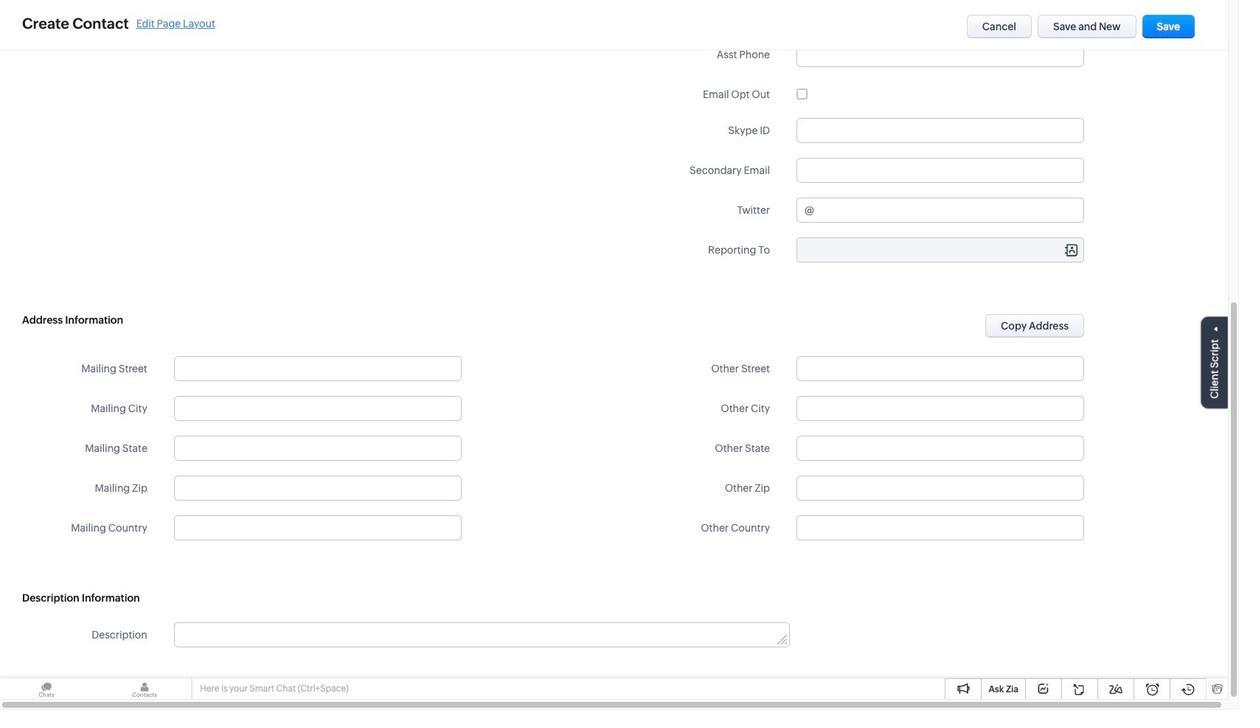 Task type: vqa. For each thing, say whether or not it's contained in the screenshot.
the MMM D, YYYY text field
yes



Task type: locate. For each thing, give the bounding box(es) containing it.
chats image
[[0, 679, 93, 700]]

None text field
[[797, 42, 1084, 67], [817, 198, 1084, 222], [174, 356, 462, 381], [174, 396, 462, 421], [797, 436, 1084, 461], [174, 476, 462, 501], [797, 476, 1084, 501], [175, 516, 461, 540], [797, 42, 1084, 67], [817, 198, 1084, 222], [174, 356, 462, 381], [174, 396, 462, 421], [797, 436, 1084, 461], [174, 476, 462, 501], [797, 476, 1084, 501], [175, 516, 461, 540]]

MMM D, YYYY text field
[[797, 2, 1084, 27]]

contacts image
[[98, 679, 191, 700]]

None field
[[797, 238, 1084, 262], [175, 516, 461, 540], [797, 516, 1084, 540], [797, 238, 1084, 262], [175, 516, 461, 540], [797, 516, 1084, 540]]

None text field
[[174, 2, 462, 27], [797, 118, 1084, 143], [797, 158, 1084, 183], [797, 238, 1084, 262], [797, 356, 1084, 381], [797, 396, 1084, 421], [174, 436, 462, 461], [175, 623, 789, 647], [174, 2, 462, 27], [797, 118, 1084, 143], [797, 158, 1084, 183], [797, 238, 1084, 262], [797, 356, 1084, 381], [797, 396, 1084, 421], [174, 436, 462, 461], [175, 623, 789, 647]]



